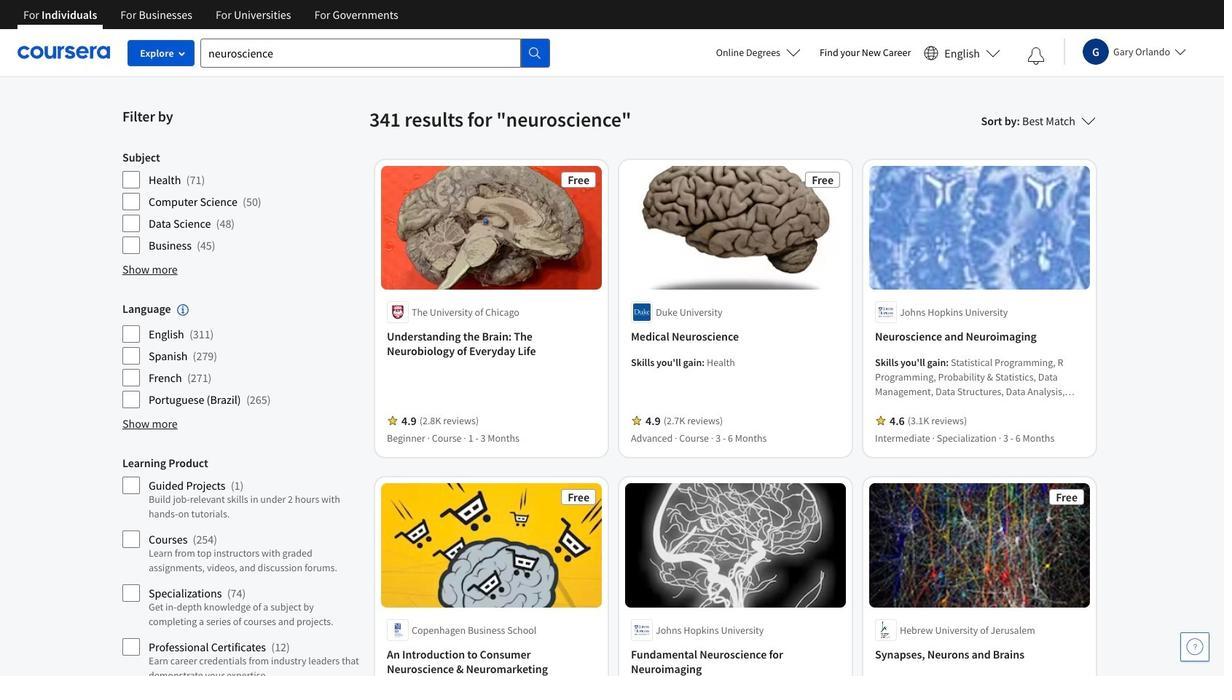 Task type: describe. For each thing, give the bounding box(es) containing it.
coursera image
[[17, 41, 110, 64]]

banner navigation
[[12, 0, 410, 29]]

What do you want to learn? text field
[[200, 38, 521, 67]]



Task type: locate. For each thing, give the bounding box(es) containing it.
1 group from the top
[[122, 150, 361, 255]]

information about this filter group image
[[177, 305, 188, 316]]

None search field
[[200, 38, 550, 67]]

0 vertical spatial group
[[122, 150, 361, 255]]

group
[[122, 150, 361, 255], [122, 302, 361, 410], [122, 456, 361, 677]]

2 vertical spatial group
[[122, 456, 361, 677]]

1 vertical spatial group
[[122, 302, 361, 410]]

2 group from the top
[[122, 302, 361, 410]]

help center image
[[1186, 639, 1204, 657]]

3 group from the top
[[122, 456, 361, 677]]



Task type: vqa. For each thing, say whether or not it's contained in the screenshot.
the hope
no



